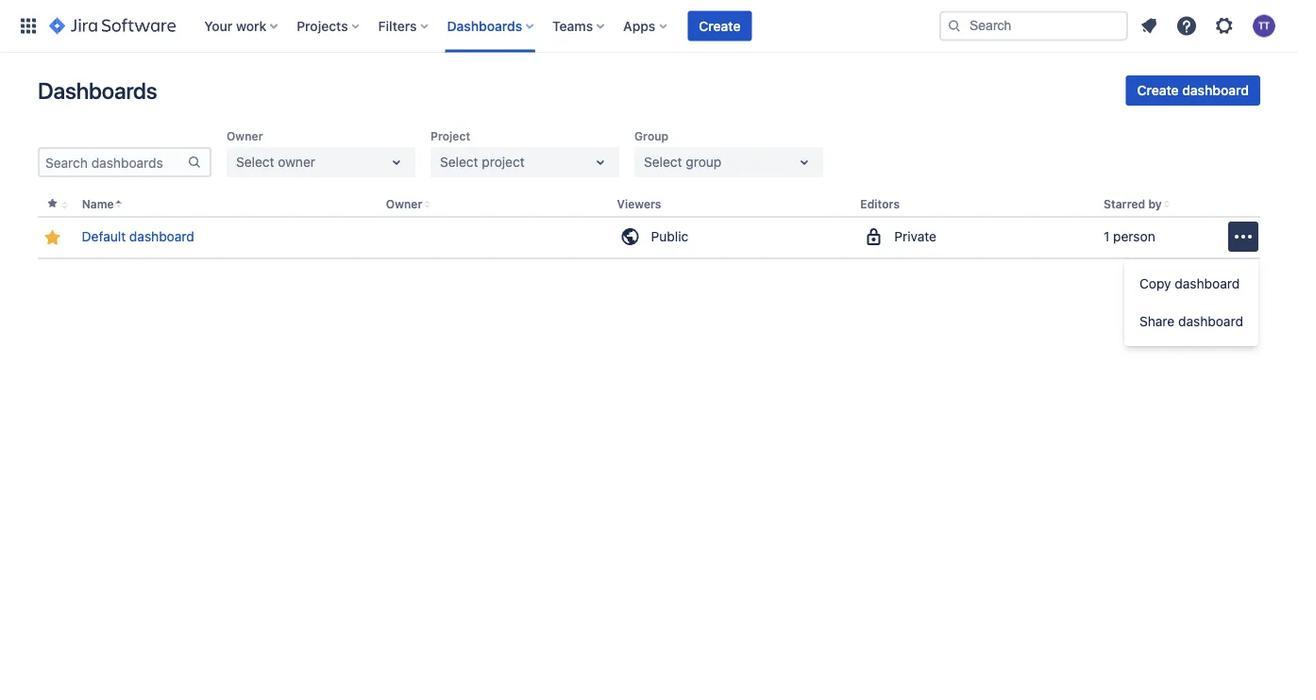 Task type: locate. For each thing, give the bounding box(es) containing it.
group
[[1124, 260, 1258, 346]]

dashboard right default
[[129, 229, 194, 245]]

dashboards button
[[441, 11, 541, 41]]

1 select from the left
[[236, 154, 274, 170]]

3 select from the left
[[644, 154, 682, 170]]

dashboard for copy dashboard
[[1175, 276, 1240, 292]]

select for select group
[[644, 154, 682, 170]]

apps
[[623, 18, 655, 34]]

select left owner
[[236, 154, 274, 170]]

projects button
[[291, 11, 367, 41]]

star default dashboard image
[[41, 227, 64, 249]]

3 open image from the left
[[793, 151, 816, 174]]

more image
[[1232, 226, 1255, 248]]

banner
[[0, 0, 1298, 53]]

2 open image from the left
[[589, 151, 612, 174]]

0 vertical spatial owner
[[227, 129, 263, 143]]

owner
[[227, 129, 263, 143], [386, 198, 422, 211]]

settings image
[[1213, 15, 1236, 37]]

2 horizontal spatial open image
[[793, 151, 816, 174]]

create button
[[688, 11, 752, 41]]

0 horizontal spatial select
[[236, 154, 274, 170]]

public
[[651, 229, 688, 245]]

0 horizontal spatial owner
[[227, 129, 263, 143]]

select down group
[[644, 154, 682, 170]]

create inside primary element
[[699, 18, 741, 34]]

viewers
[[617, 198, 661, 211]]

group
[[686, 154, 722, 170]]

0 vertical spatial create
[[699, 18, 741, 34]]

1 horizontal spatial owner
[[386, 198, 422, 211]]

dashboards up search dashboards text box
[[38, 77, 157, 104]]

0 horizontal spatial dashboards
[[38, 77, 157, 104]]

1 horizontal spatial dashboards
[[447, 18, 522, 34]]

0 horizontal spatial create
[[699, 18, 741, 34]]

1 horizontal spatial open image
[[589, 151, 612, 174]]

default dashboard
[[82, 229, 194, 245]]

select project
[[440, 154, 525, 170]]

select down "project"
[[440, 154, 478, 170]]

dashboard down copy dashboard button
[[1178, 314, 1243, 329]]

person
[[1113, 229, 1155, 245]]

Group text field
[[644, 153, 647, 172]]

dashboards right filters dropdown button
[[447, 18, 522, 34]]

help image
[[1175, 15, 1198, 37]]

your
[[204, 18, 233, 34]]

open image for owner
[[385, 151, 408, 174]]

jira software image
[[49, 15, 176, 37], [49, 15, 176, 37]]

1 open image from the left
[[385, 151, 408, 174]]

appswitcher icon image
[[17, 15, 40, 37]]

dashboard down settings image
[[1182, 83, 1249, 98]]

0 horizontal spatial open image
[[385, 151, 408, 174]]

select for select project
[[440, 154, 478, 170]]

create for create
[[699, 18, 741, 34]]

create down notifications icon
[[1137, 83, 1179, 98]]

copy dashboard button
[[1124, 265, 1258, 303]]

open image for group
[[793, 151, 816, 174]]

dashboards details element
[[37, 193, 1260, 260]]

group
[[634, 129, 669, 143]]

create
[[699, 18, 741, 34], [1137, 83, 1179, 98]]

Search field
[[939, 11, 1128, 41]]

create right 'apps' dropdown button
[[699, 18, 741, 34]]

dashboard
[[1182, 83, 1249, 98], [129, 229, 194, 245], [1175, 276, 1240, 292], [1178, 314, 1243, 329]]

share dashboard button
[[1124, 303, 1258, 341]]

1 horizontal spatial create
[[1137, 83, 1179, 98]]

open image for project
[[589, 151, 612, 174]]

create dashboard button
[[1126, 76, 1260, 106]]

select
[[236, 154, 274, 170], [440, 154, 478, 170], [644, 154, 682, 170]]

2 horizontal spatial select
[[644, 154, 682, 170]]

0 vertical spatial dashboards
[[447, 18, 522, 34]]

select group
[[644, 154, 722, 170]]

editors
[[860, 198, 900, 211]]

1 vertical spatial owner
[[386, 198, 422, 211]]

dashboards
[[447, 18, 522, 34], [38, 77, 157, 104]]

by
[[1148, 198, 1162, 211]]

2 select from the left
[[440, 154, 478, 170]]

share dashboard
[[1139, 314, 1243, 329]]

dashboard up share dashboard
[[1175, 276, 1240, 292]]

1 horizontal spatial select
[[440, 154, 478, 170]]

1 vertical spatial create
[[1137, 83, 1179, 98]]

primary element
[[11, 0, 939, 52]]

open image
[[385, 151, 408, 174], [589, 151, 612, 174], [793, 151, 816, 174]]



Task type: vqa. For each thing, say whether or not it's contained in the screenshot.
leftmost issue
no



Task type: describe. For each thing, give the bounding box(es) containing it.
owner
[[278, 154, 315, 170]]

Project text field
[[440, 153, 444, 172]]

1 person
[[1104, 229, 1155, 245]]

filters button
[[373, 11, 436, 41]]

your work
[[204, 18, 266, 34]]

starred
[[1104, 198, 1145, 211]]

default dashboard link
[[82, 228, 194, 247]]

work
[[236, 18, 266, 34]]

select for select owner
[[236, 154, 274, 170]]

name button
[[82, 198, 114, 211]]

teams
[[552, 18, 593, 34]]

Search dashboards text field
[[40, 149, 187, 176]]

copy
[[1139, 276, 1171, 292]]

dashboard for create dashboard
[[1182, 83, 1249, 98]]

notifications image
[[1138, 15, 1160, 37]]

teams button
[[547, 11, 612, 41]]

your work button
[[198, 11, 285, 41]]

starred by button
[[1104, 198, 1162, 211]]

private
[[894, 229, 936, 245]]

project
[[430, 129, 470, 143]]

copy dashboard
[[1139, 276, 1240, 292]]

create dashboard
[[1137, 83, 1249, 98]]

select owner
[[236, 154, 315, 170]]

1
[[1104, 229, 1110, 245]]

banner containing your work
[[0, 0, 1298, 53]]

dashboard for default dashboard
[[129, 229, 194, 245]]

apps button
[[618, 11, 674, 41]]

search image
[[947, 18, 962, 34]]

name
[[82, 198, 114, 211]]

default
[[82, 229, 126, 245]]

dashboards inside popup button
[[447, 18, 522, 34]]

owner inside dashboards details element
[[386, 198, 422, 211]]

share
[[1139, 314, 1175, 329]]

dashboard for share dashboard
[[1178, 314, 1243, 329]]

owner button
[[386, 198, 422, 211]]

starred by
[[1104, 198, 1162, 211]]

1 vertical spatial dashboards
[[38, 77, 157, 104]]

project
[[482, 154, 525, 170]]

projects
[[297, 18, 348, 34]]

filters
[[378, 18, 417, 34]]

create for create dashboard
[[1137, 83, 1179, 98]]

your profile and settings image
[[1253, 15, 1275, 37]]

Owner text field
[[236, 153, 240, 172]]

group containing copy dashboard
[[1124, 260, 1258, 346]]



